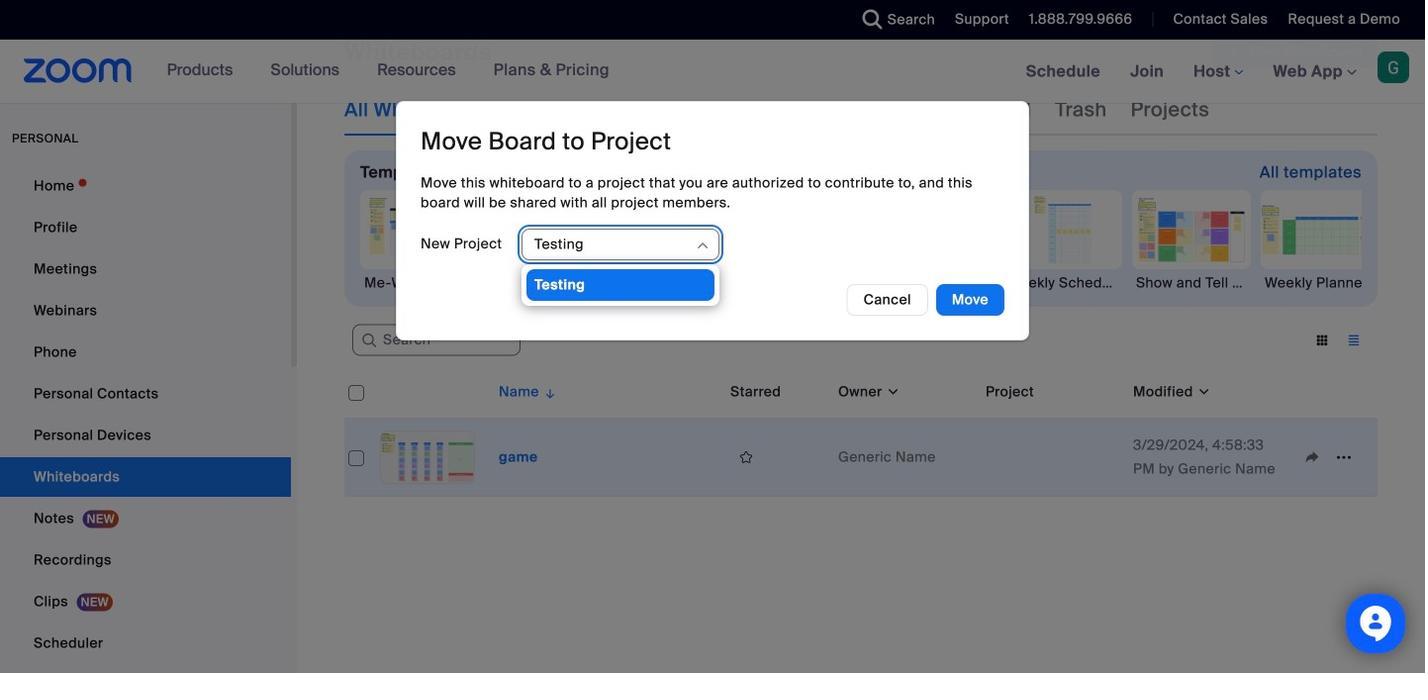 Task type: describe. For each thing, give the bounding box(es) containing it.
product information navigation
[[152, 40, 625, 103]]

show and tell with a twist element
[[1133, 273, 1251, 293]]

uml class diagram element
[[875, 273, 994, 293]]

thumbnail of game image
[[381, 432, 474, 483]]

fun fact element
[[489, 273, 608, 293]]

Search text field
[[352, 324, 521, 356]]

meetings navigation
[[1011, 40, 1426, 104]]

hide options image
[[695, 238, 711, 253]]

weekly schedule element
[[1004, 273, 1123, 293]]

arrow down image
[[539, 380, 558, 404]]



Task type: vqa. For each thing, say whether or not it's contained in the screenshot.
THE PROFILE PICTURE
no



Task type: locate. For each thing, give the bounding box(es) containing it.
application
[[1213, 37, 1378, 68], [345, 366, 1378, 497], [731, 443, 823, 472]]

dialog
[[396, 101, 1030, 341]]

heading
[[421, 126, 672, 157]]

tabs of all whiteboard page tab list
[[345, 84, 1210, 136]]

banner
[[0, 40, 1426, 104]]

list box
[[527, 269, 715, 301]]

cell
[[978, 419, 1126, 497]]

me-we-us retrospective element
[[360, 273, 479, 293]]

digital marketing canvas element
[[746, 273, 865, 293]]

list mode, selected image
[[1338, 332, 1370, 349]]

learning experience canvas element
[[618, 273, 737, 293]]

game element
[[499, 448, 538, 466]]

grid mode, not selected image
[[1307, 332, 1338, 349]]

game, modified at mar 29, 2024 by generic name, link image
[[380, 431, 475, 484]]

personal menu menu
[[0, 166, 291, 673]]

weekly planner element
[[1261, 273, 1380, 293]]



